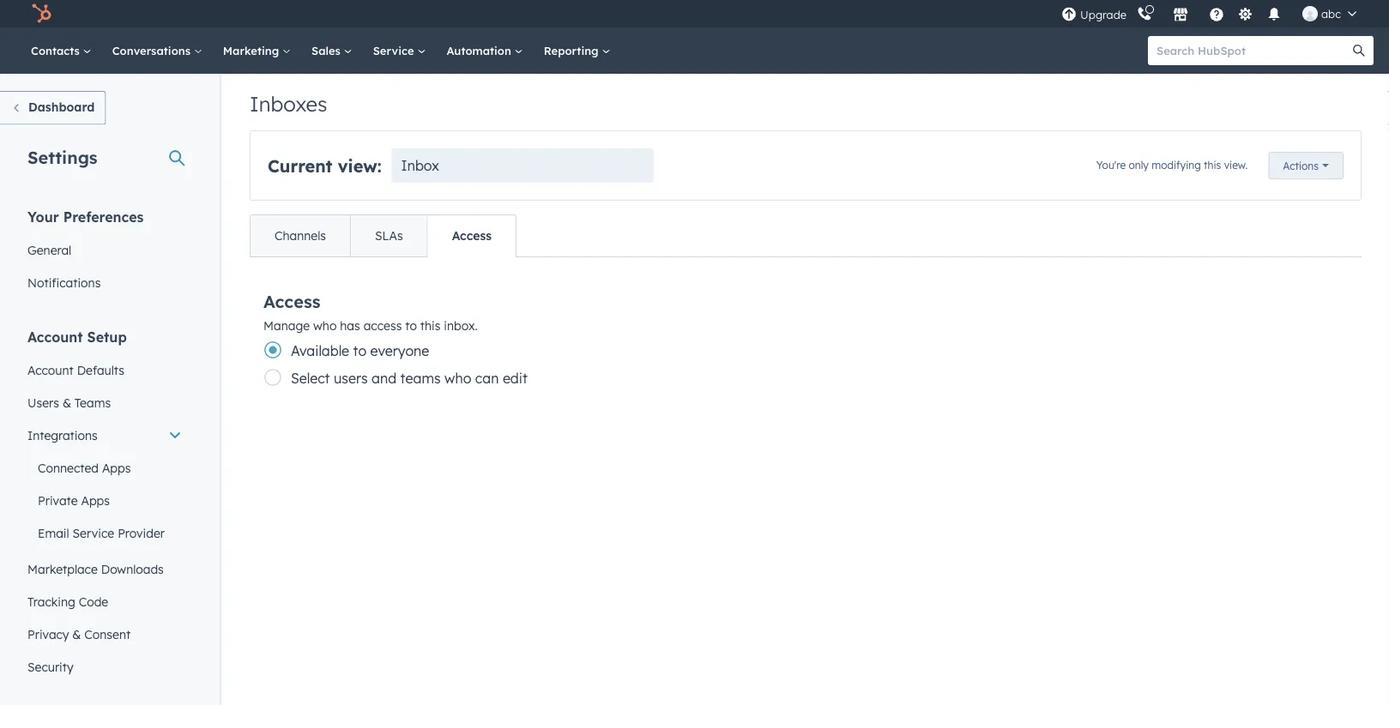 Task type: describe. For each thing, give the bounding box(es) containing it.
integrations
[[27, 428, 98, 443]]

& for users
[[63, 395, 71, 410]]

teams
[[400, 370, 441, 387]]

Search HubSpot search field
[[1148, 36, 1359, 65]]

account defaults link
[[17, 354, 192, 387]]

can
[[475, 370, 499, 387]]

general link
[[17, 234, 192, 266]]

slas link
[[350, 215, 427, 257]]

dashboard
[[28, 100, 95, 115]]

sales
[[312, 43, 344, 58]]

automation link
[[436, 27, 534, 74]]

tracking
[[27, 594, 75, 609]]

you're
[[1097, 158, 1126, 171]]

0 vertical spatial service
[[373, 43, 417, 58]]

tab list containing channels
[[250, 215, 517, 257]]

only
[[1129, 158, 1149, 171]]

reporting link
[[534, 27, 621, 74]]

users & teams link
[[17, 387, 192, 419]]

security
[[27, 660, 73, 675]]

email service provider link
[[17, 517, 192, 550]]

private apps
[[38, 493, 110, 508]]

security link
[[17, 651, 192, 684]]

notifications link
[[17, 266, 192, 299]]

access link
[[427, 215, 516, 257]]

account defaults
[[27, 363, 124, 378]]

your preferences element
[[17, 207, 192, 299]]

setup
[[87, 328, 127, 345]]

account setup
[[27, 328, 127, 345]]

integrations button
[[17, 419, 192, 452]]

actions
[[1283, 159, 1319, 172]]

notifications image
[[1267, 8, 1282, 23]]

notifications button
[[1260, 0, 1289, 27]]

channels link
[[251, 215, 350, 257]]

marketplace
[[27, 562, 98, 577]]

contacts
[[31, 43, 83, 58]]

account setup element
[[17, 327, 192, 684]]

your
[[27, 208, 59, 225]]

search button
[[1345, 36, 1374, 65]]

access manage who has access to this inbox.
[[263, 291, 478, 333]]

modifying
[[1152, 158, 1201, 171]]

tracking code
[[27, 594, 108, 609]]

contacts link
[[21, 27, 102, 74]]

gary orlando image
[[1303, 6, 1318, 21]]

help button
[[1202, 0, 1232, 27]]

channels
[[275, 228, 326, 243]]

settings
[[27, 146, 97, 168]]

conversations link
[[102, 27, 213, 74]]

users
[[334, 370, 368, 387]]

marketing link
[[213, 27, 301, 74]]

& for privacy
[[72, 627, 81, 642]]

users
[[27, 395, 59, 410]]

account for account setup
[[27, 328, 83, 345]]

1 vertical spatial to
[[353, 342, 367, 360]]

private
[[38, 493, 78, 508]]

0 vertical spatial this
[[1204, 158, 1222, 171]]

everyone
[[370, 342, 429, 360]]

current
[[268, 155, 333, 176]]

sales link
[[301, 27, 363, 74]]

to inside access manage who has access to this inbox.
[[405, 318, 417, 333]]

notifications
[[27, 275, 101, 290]]

account for account defaults
[[27, 363, 74, 378]]

access
[[364, 318, 402, 333]]

inboxes
[[250, 91, 328, 117]]



Task type: locate. For each thing, give the bounding box(es) containing it.
0 horizontal spatial who
[[313, 318, 337, 333]]

calling icon image
[[1137, 7, 1153, 22]]

apps up email service provider
[[81, 493, 110, 508]]

inbox.
[[444, 318, 478, 333]]

dashboard link
[[0, 91, 106, 125]]

1 horizontal spatial service
[[373, 43, 417, 58]]

defaults
[[77, 363, 124, 378]]

service link
[[363, 27, 436, 74]]

view.
[[1224, 158, 1248, 171]]

settings image
[[1238, 7, 1254, 23]]

view:
[[338, 155, 382, 176]]

this left "view."
[[1204, 158, 1222, 171]]

tab list
[[250, 215, 517, 257]]

apps down integrations button
[[102, 460, 131, 475]]

privacy & consent link
[[17, 618, 192, 651]]

this left inbox.
[[420, 318, 441, 333]]

0 vertical spatial account
[[27, 328, 83, 345]]

access for access
[[452, 228, 492, 243]]

2 account from the top
[[27, 363, 74, 378]]

search image
[[1353, 45, 1366, 57]]

& right privacy
[[72, 627, 81, 642]]

1 vertical spatial apps
[[81, 493, 110, 508]]

0 vertical spatial &
[[63, 395, 71, 410]]

service inside 'link'
[[73, 526, 114, 541]]

manage
[[263, 318, 310, 333]]

access right slas
[[452, 228, 492, 243]]

your preferences
[[27, 208, 144, 225]]

conversations
[[112, 43, 194, 58]]

who
[[313, 318, 337, 333], [445, 370, 472, 387]]

service right sales link
[[373, 43, 417, 58]]

private apps link
[[17, 484, 192, 517]]

marketplace downloads link
[[17, 553, 192, 586]]

access for access manage who has access to this inbox.
[[263, 291, 321, 312]]

select
[[291, 370, 330, 387]]

hubspot image
[[31, 3, 51, 24]]

to up everyone on the left
[[405, 318, 417, 333]]

to
[[405, 318, 417, 333], [353, 342, 367, 360]]

1 horizontal spatial to
[[405, 318, 417, 333]]

and
[[372, 370, 397, 387]]

account up account defaults
[[27, 328, 83, 345]]

preferences
[[63, 208, 144, 225]]

0 horizontal spatial access
[[263, 291, 321, 312]]

account up users
[[27, 363, 74, 378]]

teams
[[75, 395, 111, 410]]

calling icon button
[[1130, 2, 1160, 25]]

available
[[291, 342, 349, 360]]

marketplace downloads
[[27, 562, 164, 577]]

available to everyone
[[291, 342, 429, 360]]

upgrade image
[[1062, 7, 1077, 23]]

users & teams
[[27, 395, 111, 410]]

1 vertical spatial service
[[73, 526, 114, 541]]

this
[[1204, 158, 1222, 171], [420, 318, 441, 333]]

service down private apps link
[[73, 526, 114, 541]]

0 vertical spatial to
[[405, 318, 417, 333]]

0 horizontal spatial &
[[63, 395, 71, 410]]

help image
[[1209, 8, 1225, 23]]

1 vertical spatial who
[[445, 370, 472, 387]]

current view:
[[268, 155, 382, 176]]

edit
[[503, 370, 528, 387]]

slas
[[375, 228, 403, 243]]

0 vertical spatial apps
[[102, 460, 131, 475]]

reporting
[[544, 43, 602, 58]]

0 vertical spatial who
[[313, 318, 337, 333]]

apps for connected apps
[[102, 460, 131, 475]]

1 vertical spatial this
[[420, 318, 441, 333]]

has
[[340, 318, 360, 333]]

upgrade
[[1081, 8, 1127, 22]]

downloads
[[101, 562, 164, 577]]

apps for private apps
[[81, 493, 110, 508]]

hubspot link
[[21, 3, 64, 24]]

select users and teams who can edit
[[291, 370, 528, 387]]

& right users
[[63, 395, 71, 410]]

settings link
[[1235, 5, 1257, 23]]

account
[[27, 328, 83, 345], [27, 363, 74, 378]]

access up manage in the top of the page
[[263, 291, 321, 312]]

connected apps link
[[17, 452, 192, 484]]

0 vertical spatial access
[[452, 228, 492, 243]]

connected apps
[[38, 460, 131, 475]]

apps
[[102, 460, 131, 475], [81, 493, 110, 508]]

privacy & consent
[[27, 627, 131, 642]]

1 vertical spatial account
[[27, 363, 74, 378]]

abc
[[1322, 6, 1341, 21]]

0 horizontal spatial service
[[73, 526, 114, 541]]

marketplaces image
[[1173, 8, 1189, 23]]

access inside access manage who has access to this inbox.
[[263, 291, 321, 312]]

general
[[27, 242, 71, 257]]

code
[[79, 594, 108, 609]]

marketplaces button
[[1163, 0, 1199, 27]]

marketing
[[223, 43, 282, 58]]

connected
[[38, 460, 99, 475]]

1 horizontal spatial this
[[1204, 158, 1222, 171]]

consent
[[84, 627, 131, 642]]

menu containing abc
[[1060, 0, 1369, 27]]

email service provider
[[38, 526, 165, 541]]

automation
[[447, 43, 515, 58]]

to down has
[[353, 342, 367, 360]]

email
[[38, 526, 69, 541]]

&
[[63, 395, 71, 410], [72, 627, 81, 642]]

tracking code link
[[17, 586, 192, 618]]

1 vertical spatial &
[[72, 627, 81, 642]]

0 horizontal spatial this
[[420, 318, 441, 333]]

0 horizontal spatial to
[[353, 342, 367, 360]]

privacy
[[27, 627, 69, 642]]

provider
[[118, 526, 165, 541]]

service
[[373, 43, 417, 58], [73, 526, 114, 541]]

access inside tab list
[[452, 228, 492, 243]]

1 horizontal spatial &
[[72, 627, 81, 642]]

this inside access manage who has access to this inbox.
[[420, 318, 441, 333]]

inbox
[[401, 157, 439, 174]]

who inside access manage who has access to this inbox.
[[313, 318, 337, 333]]

who left can
[[445, 370, 472, 387]]

who left has
[[313, 318, 337, 333]]

1 horizontal spatial access
[[452, 228, 492, 243]]

1 horizontal spatial who
[[445, 370, 472, 387]]

abc button
[[1293, 0, 1367, 27]]

you're only modifying this view.
[[1097, 158, 1248, 171]]

1 vertical spatial access
[[263, 291, 321, 312]]

inbox button
[[392, 148, 654, 183]]

1 account from the top
[[27, 328, 83, 345]]

actions button
[[1269, 152, 1344, 179]]

menu
[[1060, 0, 1369, 27]]



Task type: vqa. For each thing, say whether or not it's contained in the screenshot.
the these properties are pinned at the top of the dashboard for easy access. this dashboard includes: 1 data source
no



